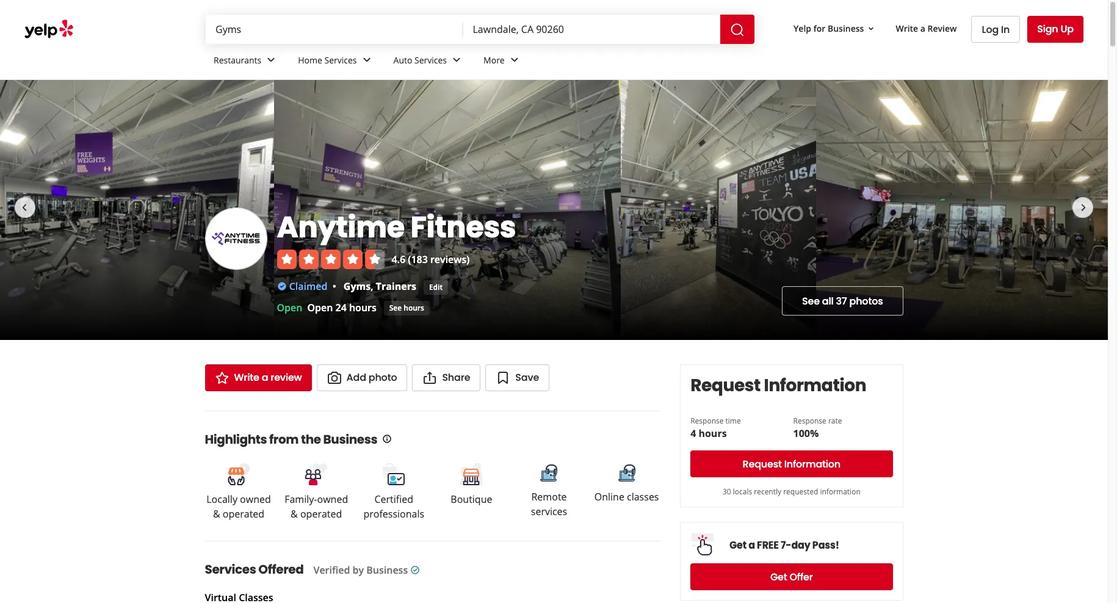 Task type: describe. For each thing, give the bounding box(es) containing it.
save
[[515, 371, 539, 385]]

1 open from the left
[[277, 301, 302, 314]]

professionals
[[363, 507, 424, 521]]

get for get offer
[[770, 570, 787, 584]]

& for family-owned & operated
[[291, 507, 298, 521]]

family-
[[285, 493, 317, 506]]

& for locally owned & operated
[[213, 507, 220, 521]]

up
[[1061, 22, 1074, 36]]

save button
[[485, 364, 549, 391]]

photo of anytime fitness - el segundo, ca, us. cardio image
[[816, 80, 1117, 340]]

locally_owned_operated image
[[227, 462, 251, 486]]

add photo
[[346, 371, 397, 385]]

remote services
[[531, 490, 567, 518]]

open open 24 hours
[[277, 301, 376, 314]]

write a review link
[[891, 17, 962, 39]]

from
[[269, 431, 299, 448]]

more link
[[474, 44, 532, 79]]

write for write a review
[[896, 22, 918, 34]]

services inside services offered element
[[205, 561, 256, 578]]

recently
[[754, 487, 781, 497]]

30
[[723, 487, 731, 497]]

4
[[690, 427, 696, 440]]

services offered element
[[185, 541, 661, 603]]

37
[[836, 294, 847, 308]]

(183 reviews) link
[[408, 252, 470, 266]]

review
[[271, 371, 302, 385]]

anytime fitness
[[277, 207, 516, 248]]

rate
[[828, 416, 842, 426]]

remote
[[531, 490, 567, 504]]

auto services link
[[384, 44, 474, 79]]

24
[[335, 301, 347, 314]]

24 chevron down v2 image for auto services
[[449, 53, 464, 67]]

write a review
[[234, 371, 302, 385]]

16 chevron down v2 image
[[866, 24, 876, 33]]

1 vertical spatial business
[[323, 431, 377, 448]]

Find text field
[[215, 23, 453, 36]]

trainers link
[[376, 279, 416, 293]]

certified
[[375, 493, 413, 506]]

log in
[[982, 22, 1010, 36]]

for
[[814, 22, 826, 34]]

business for by
[[366, 563, 408, 577]]

gyms
[[344, 279, 371, 293]]

add
[[346, 371, 366, 385]]

yelp for business button
[[789, 17, 881, 39]]

home services
[[298, 54, 357, 66]]

information inside "button"
[[784, 457, 841, 471]]

response for 4
[[690, 416, 724, 426]]

anytime
[[277, 207, 405, 248]]

offered
[[258, 561, 304, 578]]

share button
[[412, 364, 481, 391]]

photos
[[849, 294, 883, 308]]

get offer link
[[690, 563, 893, 590]]

requested
[[783, 487, 818, 497]]

verified
[[313, 563, 350, 577]]

the
[[301, 431, 321, 448]]

get a free 7-day pass!
[[730, 538, 839, 552]]

hours for response time 4 hours
[[699, 427, 727, 440]]

operated for locally
[[223, 507, 264, 521]]

edit
[[429, 282, 443, 292]]

request information button
[[690, 451, 893, 477]]

share
[[442, 371, 470, 385]]

offer
[[790, 570, 813, 584]]

services for home services
[[324, 54, 357, 66]]

in
[[1001, 22, 1010, 36]]

photo of anytime fitness - el segundo, ca, us. free weights image
[[0, 80, 274, 340]]

operated for family-
[[300, 507, 342, 521]]

log in link
[[971, 16, 1020, 43]]

day
[[791, 538, 810, 552]]

online classes
[[594, 490, 659, 504]]

reviews)
[[430, 252, 470, 266]]

gyms , trainers
[[344, 279, 416, 293]]

(183
[[408, 252, 428, 266]]

sign
[[1037, 22, 1058, 36]]

sign up link
[[1027, 16, 1084, 43]]

see all 37 photos
[[802, 294, 883, 308]]

services
[[531, 505, 567, 518]]

locally
[[207, 493, 237, 506]]

request inside "button"
[[743, 457, 782, 471]]

response time 4 hours
[[690, 416, 741, 440]]

a for review
[[920, 22, 925, 34]]

see hours
[[389, 302, 424, 313]]



Task type: locate. For each thing, give the bounding box(es) containing it.
1 horizontal spatial a
[[749, 538, 755, 552]]

fitness
[[411, 207, 516, 248]]

write inside write a review link
[[234, 371, 259, 385]]

2 horizontal spatial a
[[920, 22, 925, 34]]

business inside button
[[828, 22, 864, 34]]

business right "the"
[[323, 431, 377, 448]]

operated inside locally owned & operated
[[223, 507, 264, 521]]

open left 24
[[307, 301, 333, 314]]

write a review link
[[205, 364, 312, 391]]

review
[[928, 22, 957, 34]]

highlights
[[205, 431, 267, 448]]

home
[[298, 54, 322, 66]]

response for 100%
[[793, 416, 826, 426]]

operated
[[223, 507, 264, 521], [300, 507, 342, 521]]

hours right 4
[[699, 427, 727, 440]]

write
[[896, 22, 918, 34], [234, 371, 259, 385]]

information up requested
[[784, 457, 841, 471]]

2 horizontal spatial 24 chevron down v2 image
[[449, 53, 464, 67]]

2 horizontal spatial hours
[[699, 427, 727, 440]]

1 vertical spatial information
[[784, 457, 841, 471]]

services for auto services
[[415, 54, 447, 66]]

&
[[213, 507, 220, 521], [291, 507, 298, 521]]

photo
[[369, 371, 397, 385]]

24 camera v2 image
[[327, 371, 342, 385]]

30 locals recently requested information
[[723, 487, 861, 497]]

search image
[[730, 22, 745, 37]]

24 chevron down v2 image inside home services link
[[359, 53, 374, 67]]

write right 24 star v2 image
[[234, 371, 259, 385]]

information up rate
[[764, 374, 866, 397]]

request information
[[690, 374, 866, 397], [743, 457, 841, 471]]

operated inside family-owned & operated
[[300, 507, 342, 521]]

pass!
[[812, 538, 839, 552]]

owned inside family-owned & operated
[[317, 493, 348, 506]]

previous image
[[17, 200, 32, 215]]

1 none field from the left
[[215, 23, 453, 36]]

0 horizontal spatial write
[[234, 371, 259, 385]]

24 save outline v2 image
[[496, 371, 511, 385]]

log
[[982, 22, 999, 36]]

16 checkmark badged v2 image
[[410, 565, 420, 575]]

services inside home services link
[[324, 54, 357, 66]]

free
[[757, 538, 779, 552]]

add photo link
[[317, 364, 407, 391]]

verified by business
[[313, 563, 408, 577]]

by
[[353, 563, 364, 577]]

business left 16 checkmark badged v2 "icon"
[[366, 563, 408, 577]]

gyms link
[[344, 279, 371, 293]]

locally owned & operated
[[207, 493, 271, 521]]

boutique
[[451, 493, 492, 506]]

0 vertical spatial write
[[896, 22, 918, 34]]

get left free
[[730, 538, 747, 552]]

24 chevron down v2 image right auto services
[[449, 53, 464, 67]]

restaurants
[[214, 54, 261, 66]]

see down trainers
[[389, 302, 402, 313]]

1 horizontal spatial operated
[[300, 507, 342, 521]]

response up 4
[[690, 416, 724, 426]]

boutique image
[[459, 462, 484, 486]]

services offered
[[205, 561, 304, 578]]

time
[[726, 416, 741, 426]]

1 horizontal spatial response
[[793, 416, 826, 426]]

0 vertical spatial business
[[828, 22, 864, 34]]

response inside response rate 100%
[[793, 416, 826, 426]]

auto
[[393, 54, 412, 66]]

Near text field
[[473, 23, 711, 36]]

0 horizontal spatial none field
[[215, 23, 453, 36]]

0 horizontal spatial &
[[213, 507, 220, 521]]

2 horizontal spatial services
[[415, 54, 447, 66]]

24 star v2 image
[[215, 371, 229, 385]]

a for review
[[262, 371, 268, 385]]

2 vertical spatial a
[[749, 538, 755, 552]]

response rate 100%
[[793, 416, 842, 440]]

16 claim filled v2 image
[[277, 281, 287, 291]]

2 none field from the left
[[473, 23, 711, 36]]

request up time
[[690, 374, 761, 397]]

0 horizontal spatial get
[[730, 538, 747, 552]]

operated down 'family-'
[[300, 507, 342, 521]]

4.6 (183 reviews)
[[392, 252, 470, 266]]

get
[[730, 538, 747, 552], [770, 570, 787, 584]]

& inside locally owned & operated
[[213, 507, 220, 521]]

business left 16 chevron down v2 image on the top right
[[828, 22, 864, 34]]

100%
[[793, 427, 819, 440]]

4.6 star rating image
[[277, 249, 384, 269]]

24 chevron down v2 image for home services
[[359, 53, 374, 67]]

highlights from the business
[[205, 431, 377, 448]]

services right home
[[324, 54, 357, 66]]

0 horizontal spatial hours
[[349, 301, 376, 314]]

write left the review in the top of the page
[[896, 22, 918, 34]]

hours down 'trainers' link
[[404, 302, 424, 313]]

yelp
[[794, 22, 811, 34]]

yelp for business
[[794, 22, 864, 34]]

remote_services image
[[538, 462, 560, 484]]

sign up
[[1037, 22, 1074, 36]]

0 horizontal spatial owned
[[240, 493, 271, 506]]

online_classes image
[[616, 462, 638, 484]]

online
[[594, 490, 624, 504]]

24 chevron down v2 image inside auto services link
[[449, 53, 464, 67]]

1 24 chevron down v2 image from the left
[[264, 53, 279, 67]]

get for get a free 7-day pass!
[[730, 538, 747, 552]]

request information up 30 locals recently requested information
[[743, 457, 841, 471]]

owned down locally_owned_operated icon
[[240, 493, 271, 506]]

claimed
[[289, 279, 327, 293]]

see left all
[[802, 294, 820, 308]]

owned inside locally owned & operated
[[240, 493, 271, 506]]

24 chevron down v2 image for restaurants
[[264, 53, 279, 67]]

None field
[[215, 23, 453, 36], [473, 23, 711, 36]]

1 horizontal spatial 24 chevron down v2 image
[[359, 53, 374, 67]]

0 horizontal spatial a
[[262, 371, 268, 385]]

trainers
[[376, 279, 416, 293]]

hours inside response time 4 hours
[[699, 427, 727, 440]]

0 horizontal spatial open
[[277, 301, 302, 314]]

a left review
[[262, 371, 268, 385]]

photo of anytime fitness - el segundo, ca, us. image
[[274, 80, 621, 340]]

owned down the family_owned_operated icon
[[317, 493, 348, 506]]

see inside see hours link
[[389, 302, 402, 313]]

a left the review in the top of the page
[[920, 22, 925, 34]]

1 vertical spatial get
[[770, 570, 787, 584]]

hours right 24
[[349, 301, 376, 314]]

restaurants link
[[204, 44, 288, 79]]

owned for family-owned & operated
[[317, 493, 348, 506]]

None search field
[[206, 15, 757, 44]]

edit button
[[424, 280, 448, 295]]

4.6
[[392, 252, 405, 266]]

all
[[822, 294, 834, 308]]

request
[[690, 374, 761, 397], [743, 457, 782, 471]]

write inside write a review link
[[896, 22, 918, 34]]

1 vertical spatial request information
[[743, 457, 841, 471]]

home services link
[[288, 44, 384, 79]]

1 vertical spatial write
[[234, 371, 259, 385]]

none field find
[[215, 23, 453, 36]]

business inside services offered element
[[366, 563, 408, 577]]

1 horizontal spatial open
[[307, 301, 333, 314]]

get inside 'get offer' link
[[770, 570, 787, 584]]

auto services
[[393, 54, 447, 66]]

0 vertical spatial a
[[920, 22, 925, 34]]

information
[[764, 374, 866, 397], [784, 457, 841, 471]]

2 vertical spatial business
[[366, 563, 408, 577]]

a for free
[[749, 538, 755, 552]]

photo of anytime fitness - el segundo, ca, us. view from the entrance image
[[621, 80, 816, 340]]

24 chevron down v2 image inside restaurants link
[[264, 53, 279, 67]]

2 & from the left
[[291, 507, 298, 521]]

24 chevron down v2 image
[[507, 53, 522, 67]]

2 owned from the left
[[317, 493, 348, 506]]

1 horizontal spatial hours
[[404, 302, 424, 313]]

& down 'family-'
[[291, 507, 298, 521]]

0 horizontal spatial services
[[205, 561, 256, 578]]

certified_professionals image
[[382, 462, 406, 486]]

get offer
[[770, 570, 813, 584]]

response inside response time 4 hours
[[690, 416, 724, 426]]

1 response from the left
[[690, 416, 724, 426]]

operated down locally
[[223, 507, 264, 521]]

request information inside request information "button"
[[743, 457, 841, 471]]

1 horizontal spatial none field
[[473, 23, 711, 36]]

write for write a review
[[234, 371, 259, 385]]

services
[[324, 54, 357, 66], [415, 54, 447, 66], [205, 561, 256, 578]]

1 horizontal spatial &
[[291, 507, 298, 521]]

owned for locally owned & operated
[[240, 493, 271, 506]]

0 vertical spatial request information
[[690, 374, 866, 397]]

request up recently
[[743, 457, 782, 471]]

classes
[[627, 490, 659, 504]]

24 chevron down v2 image left auto
[[359, 53, 374, 67]]

& inside family-owned & operated
[[291, 507, 298, 521]]

1 owned from the left
[[240, 493, 271, 506]]

24 share v2 image
[[423, 371, 437, 385]]

hours for open open 24 hours
[[349, 301, 376, 314]]

0 horizontal spatial operated
[[223, 507, 264, 521]]

0 vertical spatial get
[[730, 538, 747, 552]]

see hours link
[[384, 301, 430, 316]]

24 chevron down v2 image right restaurants
[[264, 53, 279, 67]]

more
[[483, 54, 505, 66]]

see
[[802, 294, 820, 308], [389, 302, 402, 313]]

0 horizontal spatial see
[[389, 302, 402, 313]]

locals
[[733, 487, 752, 497]]

open
[[277, 301, 302, 314], [307, 301, 333, 314]]

2 open from the left
[[307, 301, 333, 314]]

info icon image
[[382, 434, 392, 444], [382, 434, 392, 444]]

2 24 chevron down v2 image from the left
[[359, 53, 374, 67]]

family_owned_operated image
[[304, 462, 329, 486]]

a left free
[[749, 538, 755, 552]]

response
[[690, 416, 724, 426], [793, 416, 826, 426]]

& down locally
[[213, 507, 220, 521]]

see for see hours
[[389, 302, 402, 313]]

a
[[920, 22, 925, 34], [262, 371, 268, 385], [749, 538, 755, 552]]

0 horizontal spatial 24 chevron down v2 image
[[264, 53, 279, 67]]

0 vertical spatial information
[[764, 374, 866, 397]]

request information up 100%
[[690, 374, 866, 397]]

1 & from the left
[[213, 507, 220, 521]]

24 chevron down v2 image
[[264, 53, 279, 67], [359, 53, 374, 67], [449, 53, 464, 67]]

1 horizontal spatial owned
[[317, 493, 348, 506]]

response up 100%
[[793, 416, 826, 426]]

information
[[820, 487, 861, 497]]

business categories element
[[204, 44, 1084, 79]]

0 horizontal spatial response
[[690, 416, 724, 426]]

1 horizontal spatial get
[[770, 570, 787, 584]]

1 horizontal spatial write
[[896, 22, 918, 34]]

,
[[371, 279, 373, 293]]

get left the offer
[[770, 570, 787, 584]]

none field near
[[473, 23, 711, 36]]

services right auto
[[415, 54, 447, 66]]

3 24 chevron down v2 image from the left
[[449, 53, 464, 67]]

write a review
[[896, 22, 957, 34]]

services inside auto services link
[[415, 54, 447, 66]]

open down 16 claim filled v2 image
[[277, 301, 302, 314]]

2 response from the left
[[793, 416, 826, 426]]

1 operated from the left
[[223, 507, 264, 521]]

business for for
[[828, 22, 864, 34]]

see inside see all 37 photos link
[[802, 294, 820, 308]]

2 operated from the left
[[300, 507, 342, 521]]

1 vertical spatial request
[[743, 457, 782, 471]]

1 vertical spatial a
[[262, 371, 268, 385]]

next image
[[1076, 200, 1091, 215]]

see for see all 37 photos
[[802, 294, 820, 308]]

7-
[[781, 538, 791, 552]]

1 horizontal spatial see
[[802, 294, 820, 308]]

see all 37 photos link
[[782, 286, 903, 316]]

1 horizontal spatial services
[[324, 54, 357, 66]]

0 vertical spatial request
[[690, 374, 761, 397]]

certified professionals
[[363, 493, 424, 521]]

family-owned & operated
[[285, 493, 348, 521]]

services left offered
[[205, 561, 256, 578]]



Task type: vqa. For each thing, say whether or not it's contained in the screenshot.
The 16 Chevron Down V2 image
yes



